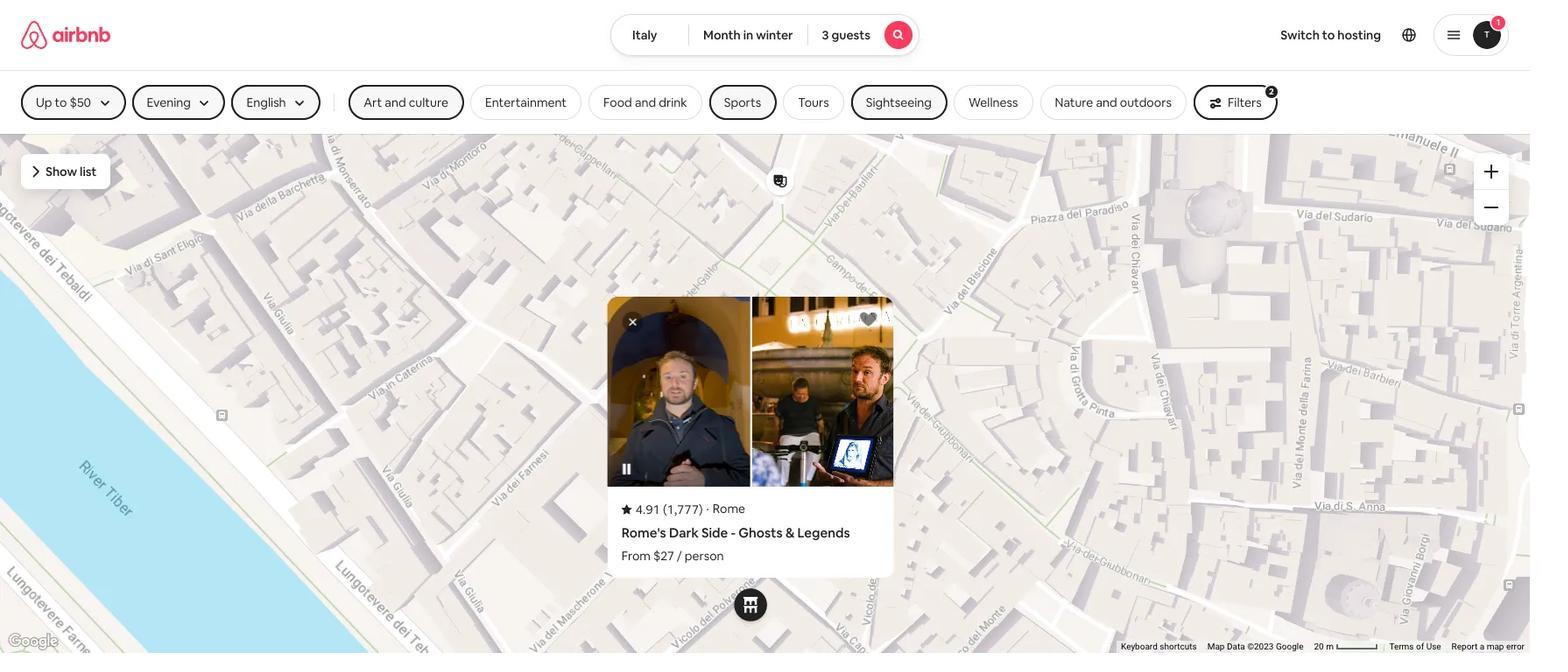 Task type: vqa. For each thing, say whether or not it's contained in the screenshot.
error
yes



Task type: locate. For each thing, give the bounding box(es) containing it.
keyboard shortcuts
[[1121, 642, 1197, 652]]

food and drink
[[604, 95, 687, 110]]

google map
showing 2 experiences. region
[[0, 133, 1530, 653]]

Sightseeing button
[[851, 85, 947, 120]]

2 horizontal spatial and
[[1096, 95, 1118, 110]]

Nature and outdoors button
[[1040, 85, 1187, 120]]

outdoors
[[1120, 95, 1172, 110]]

4.91 (1,777)
[[635, 501, 703, 517]]

tours
[[798, 95, 829, 110]]

google
[[1276, 642, 1304, 652]]

$27
[[653, 548, 674, 564]]

entertainment
[[485, 95, 567, 110]]

©2023
[[1248, 642, 1274, 652]]

nature
[[1055, 95, 1094, 110]]

and right nature
[[1096, 95, 1118, 110]]

terms
[[1390, 642, 1414, 652]]

&
[[785, 525, 794, 541]]

map
[[1208, 642, 1225, 652]]

2 and from the left
[[635, 95, 656, 110]]

0 horizontal spatial and
[[385, 95, 406, 110]]

Food and drink button
[[589, 85, 702, 120]]

and for nature
[[1096, 95, 1118, 110]]

food
[[604, 95, 632, 110]]

nature and outdoors
[[1055, 95, 1172, 110]]

1 horizontal spatial and
[[635, 95, 656, 110]]

keyboard
[[1121, 642, 1158, 652]]

close image
[[627, 317, 638, 328]]

3
[[822, 27, 829, 43]]

drink
[[659, 95, 687, 110]]

switch to hosting link
[[1270, 17, 1392, 53]]

a
[[1480, 642, 1485, 652]]

and for art
[[385, 95, 406, 110]]

20 m button
[[1309, 641, 1384, 653]]

1 and from the left
[[385, 95, 406, 110]]

none search field containing italy
[[611, 14, 920, 56]]

report a map error
[[1452, 642, 1525, 652]]

art and culture
[[364, 95, 448, 110]]

/
[[676, 548, 682, 564]]

and left drink
[[635, 95, 656, 110]]

report
[[1452, 642, 1478, 652]]

show list
[[46, 164, 97, 180]]

wellness
[[969, 95, 1018, 110]]

2
[[1269, 86, 1274, 97]]

winter
[[756, 27, 793, 43]]

·
[[706, 501, 709, 517]]

and inside "button"
[[385, 95, 406, 110]]

switch
[[1281, 27, 1320, 43]]

(1,777)
[[663, 501, 703, 517]]

4.91
[[635, 501, 660, 517]]

1
[[1497, 17, 1501, 28]]

20
[[1314, 642, 1324, 652]]

and
[[385, 95, 406, 110], [635, 95, 656, 110], [1096, 95, 1118, 110]]

None search field
[[611, 14, 920, 56]]

· rome
[[706, 501, 745, 517]]

side
[[701, 525, 728, 541]]

google image
[[4, 631, 62, 653]]

3 and from the left
[[1096, 95, 1118, 110]]

in
[[743, 27, 754, 43]]

3 guests button
[[807, 14, 920, 56]]

month in winter
[[704, 27, 793, 43]]

of
[[1416, 642, 1425, 652]]

use
[[1427, 642, 1442, 652]]

sports
[[724, 95, 761, 110]]

italy button
[[611, 14, 689, 56]]

and right art on the left of the page
[[385, 95, 406, 110]]



Task type: describe. For each thing, give the bounding box(es) containing it.
show list button
[[21, 154, 111, 189]]

1 button
[[1434, 14, 1509, 56]]

4.91 out of 5 average rating,  1,777 reviews image
[[621, 501, 703, 518]]

m
[[1326, 642, 1334, 652]]

zoom out image
[[1485, 201, 1499, 215]]

guests
[[832, 27, 871, 43]]

report a map error link
[[1452, 642, 1525, 652]]

hosting
[[1338, 27, 1381, 43]]

3 guests
[[822, 27, 871, 43]]

rome's
[[621, 525, 666, 541]]

dark
[[669, 525, 698, 541]]

show
[[46, 164, 77, 180]]

month in winter button
[[689, 14, 808, 56]]

legends
[[797, 525, 850, 541]]

italy
[[633, 27, 657, 43]]

month
[[704, 27, 741, 43]]

add to wishlist image
[[858, 309, 879, 331]]

error
[[1507, 642, 1525, 652]]

map data ©2023 google
[[1208, 642, 1304, 652]]

shortcuts
[[1160, 642, 1197, 652]]

person
[[684, 548, 724, 564]]

Wellness button
[[954, 85, 1033, 120]]

terms of use
[[1390, 642, 1442, 652]]

to
[[1323, 27, 1335, 43]]

rome
[[712, 501, 745, 517]]

Sports button
[[709, 85, 776, 120]]

map
[[1487, 642, 1504, 652]]

Entertainment button
[[470, 85, 582, 120]]

-
[[731, 525, 735, 541]]

from
[[621, 548, 650, 564]]

switch to hosting
[[1281, 27, 1381, 43]]

rome's dark side - ghosts & legends from $27 / person
[[621, 525, 850, 564]]

ghosts
[[738, 525, 782, 541]]

zoom in image
[[1485, 165, 1499, 179]]

Art and culture button
[[349, 85, 463, 120]]

data
[[1227, 642, 1245, 652]]

20 m
[[1314, 642, 1336, 652]]

keyboard shortcuts button
[[1121, 641, 1197, 653]]

art
[[364, 95, 382, 110]]

culture
[[409, 95, 448, 110]]

Tours button
[[783, 85, 844, 120]]

terms of use link
[[1390, 642, 1442, 652]]

list
[[80, 164, 97, 180]]

rome's dark side - ghosts & legends group
[[607, 297, 894, 578]]

and for food
[[635, 95, 656, 110]]

profile element
[[941, 0, 1509, 70]]

sightseeing
[[866, 95, 932, 110]]



